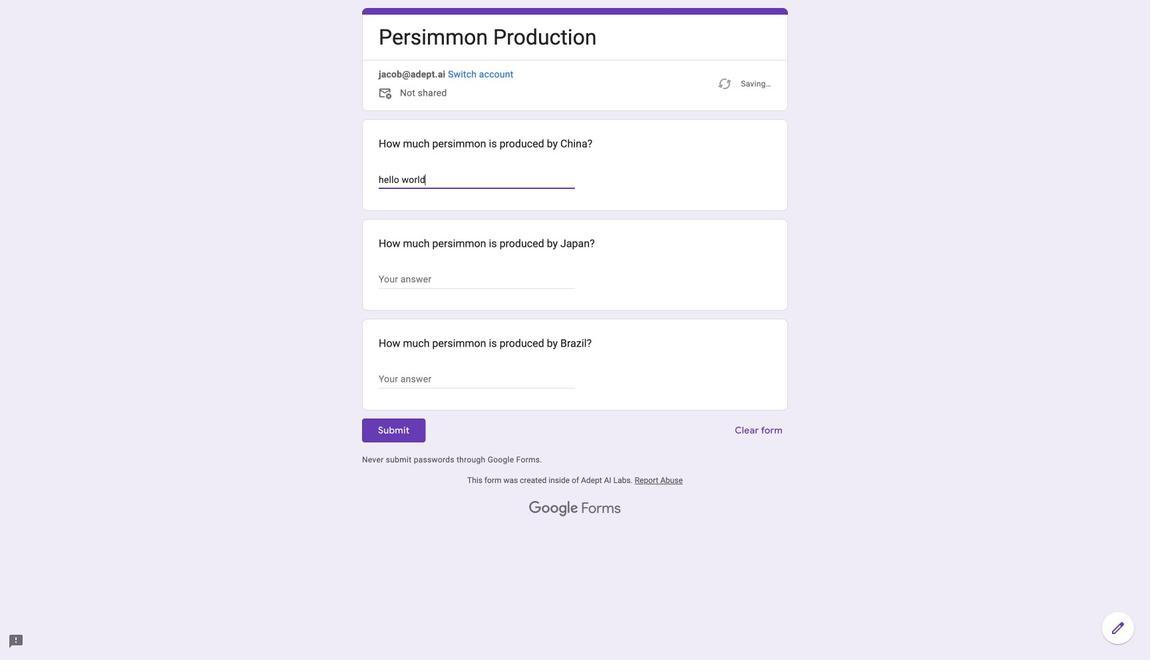 Task type: vqa. For each thing, say whether or not it's contained in the screenshot.
list
yes



Task type: locate. For each thing, give the bounding box(es) containing it.
heading
[[379, 23, 597, 52]]

report a problem to google image
[[8, 634, 24, 650]]

list
[[362, 119, 788, 411]]

None text field
[[379, 172, 575, 188], [379, 272, 575, 288], [379, 372, 575, 388], [379, 172, 575, 188], [379, 272, 575, 288], [379, 372, 575, 388]]

your email and google account are not part of your response image
[[379, 87, 400, 103], [379, 87, 395, 103]]

status
[[717, 68, 772, 100]]



Task type: describe. For each thing, give the bounding box(es) containing it.
google image
[[529, 501, 579, 517]]



